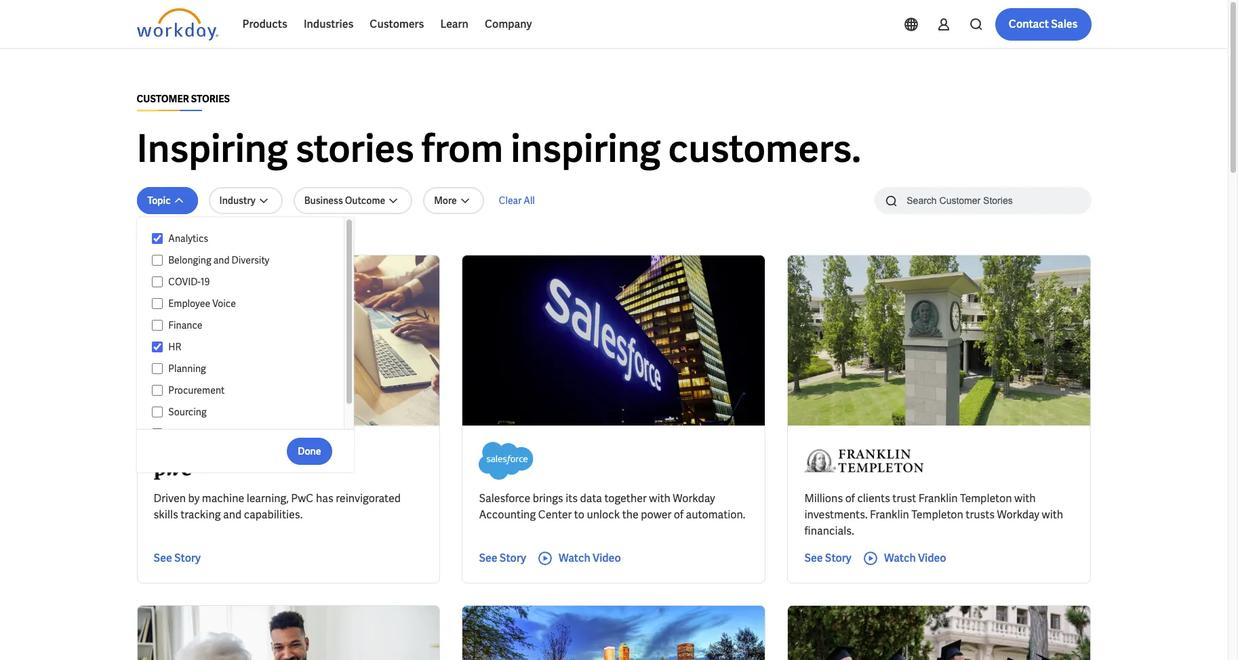 Task type: describe. For each thing, give the bounding box(es) containing it.
inspiring
[[137, 124, 288, 174]]

clients
[[858, 492, 891, 506]]

contact sales link
[[996, 8, 1092, 41]]

finance link
[[163, 318, 331, 334]]

driven by machine learning, pwc has reinvigorated skills tracking and capabilities.
[[154, 492, 401, 522]]

company
[[485, 17, 532, 31]]

employee
[[168, 298, 210, 310]]

analytics
[[168, 233, 208, 245]]

more button
[[423, 187, 484, 214]]

products
[[243, 17, 288, 31]]

2 horizontal spatial with
[[1042, 508, 1064, 522]]

1 horizontal spatial with
[[1015, 492, 1036, 506]]

brings
[[533, 492, 564, 506]]

contact
[[1009, 17, 1050, 31]]

learning,
[[247, 492, 289, 506]]

millions
[[805, 492, 843, 506]]

1 see story from the left
[[154, 552, 201, 566]]

watch video link for center
[[537, 551, 621, 567]]

see story for salesforce brings its data together with workday accounting center to unlock the power of automation.
[[479, 552, 526, 566]]

covid-19 link
[[163, 274, 331, 290]]

power
[[641, 508, 672, 522]]

diversity
[[232, 254, 270, 267]]

hr
[[168, 341, 181, 353]]

employee voice link
[[163, 296, 331, 312]]

business outcome
[[304, 195, 385, 207]]

planning link
[[163, 361, 331, 377]]

center
[[538, 508, 572, 522]]

all
[[524, 195, 535, 207]]

inspiring
[[511, 124, 661, 174]]

video for to
[[593, 552, 621, 566]]

story for salesforce brings its data together with workday accounting center to unlock the power of automation.
[[500, 552, 526, 566]]

see story link for salesforce brings its data together with workday accounting center to unlock the power of automation.
[[479, 551, 526, 567]]

1 vertical spatial templeton
[[912, 508, 964, 522]]

planning
[[168, 363, 206, 375]]

see for salesforce brings its data together with workday accounting center to unlock the power of automation.
[[479, 552, 498, 566]]

salesforce
[[479, 492, 531, 506]]

skills
[[154, 508, 178, 522]]

automation.
[[686, 508, 746, 522]]

customer
[[137, 93, 189, 105]]

1 horizontal spatial franklin
[[919, 492, 958, 506]]

stories
[[296, 124, 414, 174]]

tracking
[[181, 508, 221, 522]]

voice
[[212, 298, 236, 310]]

industries
[[304, 17, 354, 31]]

1 story from the left
[[174, 552, 201, 566]]

learn
[[441, 17, 469, 31]]

data
[[580, 492, 602, 506]]

employee voice
[[168, 298, 236, 310]]

topic button
[[137, 187, 198, 214]]

procurement link
[[163, 383, 331, 399]]

and inside driven by machine learning, pwc has reinvigorated skills tracking and capabilities.
[[223, 508, 242, 522]]

belonging and diversity link
[[163, 252, 331, 269]]

1 see story link from the left
[[154, 551, 201, 567]]

capabilities.
[[244, 508, 303, 522]]

from
[[422, 124, 504, 174]]

finance
[[168, 320, 203, 332]]

watch for franklin
[[885, 552, 916, 566]]

408 results
[[137, 233, 186, 245]]

reinvigorated
[[336, 492, 401, 506]]

covid-
[[168, 276, 201, 288]]

technology
[[168, 428, 218, 440]]

franklin templeton companies, llc image
[[805, 442, 924, 480]]

business
[[304, 195, 343, 207]]

1 see from the left
[[154, 552, 172, 566]]

see story link for millions of clients trust franklin templeton with investments. franklin templeton trusts workday with financials.
[[805, 551, 852, 567]]

machine
[[202, 492, 244, 506]]

unlock
[[587, 508, 620, 522]]

industry
[[220, 195, 256, 207]]

outcome
[[345, 195, 385, 207]]

customers.
[[669, 124, 862, 174]]



Task type: locate. For each thing, give the bounding box(es) containing it.
analytics link
[[163, 231, 331, 247]]

watch down to
[[559, 552, 591, 566]]

1 vertical spatial of
[[674, 508, 684, 522]]

templeton
[[961, 492, 1013, 506], [912, 508, 964, 522]]

salesforce.com image
[[479, 442, 534, 480]]

done button
[[287, 438, 332, 465]]

hr link
[[163, 339, 331, 355]]

investments.
[[805, 508, 868, 522]]

0 horizontal spatial watch video link
[[537, 551, 621, 567]]

stories
[[191, 93, 230, 105]]

procurement
[[168, 385, 225, 397]]

together
[[605, 492, 647, 506]]

watch down millions of clients trust franklin templeton with investments. franklin templeton trusts workday with financials. at the right of the page
[[885, 552, 916, 566]]

millions of clients trust franklin templeton with investments. franklin templeton trusts workday with financials.
[[805, 492, 1064, 539]]

of up 'investments.'
[[846, 492, 856, 506]]

templeton up trusts
[[961, 492, 1013, 506]]

2 see story from the left
[[479, 552, 526, 566]]

2 see from the left
[[479, 552, 498, 566]]

workday up automation. at the right bottom
[[673, 492, 716, 506]]

learn button
[[432, 8, 477, 41]]

financials.
[[805, 524, 855, 539]]

video down millions of clients trust franklin templeton with investments. franklin templeton trusts workday with financials. at the right of the page
[[919, 552, 947, 566]]

trusts
[[966, 508, 995, 522]]

19
[[201, 276, 210, 288]]

driven
[[154, 492, 186, 506]]

workday inside salesforce brings its data together with workday accounting center to unlock the power of automation.
[[673, 492, 716, 506]]

1 watch from the left
[[559, 552, 591, 566]]

1 horizontal spatial watch
[[885, 552, 916, 566]]

to
[[575, 508, 585, 522]]

story down accounting
[[500, 552, 526, 566]]

more
[[434, 195, 457, 207]]

franklin right trust
[[919, 492, 958, 506]]

video
[[593, 552, 621, 566], [919, 552, 947, 566]]

2 watch video from the left
[[885, 552, 947, 566]]

customers button
[[362, 8, 432, 41]]

1 horizontal spatial of
[[846, 492, 856, 506]]

0 horizontal spatial see story
[[154, 552, 201, 566]]

with inside salesforce brings its data together with workday accounting center to unlock the power of automation.
[[649, 492, 671, 506]]

clear all
[[499, 195, 535, 207]]

has
[[316, 492, 334, 506]]

watch video link
[[537, 551, 621, 567], [863, 551, 947, 567]]

0 horizontal spatial workday
[[673, 492, 716, 506]]

workday
[[673, 492, 716, 506], [998, 508, 1040, 522]]

story down "financials."
[[825, 552, 852, 566]]

1 vertical spatial workday
[[998, 508, 1040, 522]]

408
[[137, 233, 152, 245]]

0 vertical spatial and
[[213, 254, 230, 267]]

Search Customer Stories text field
[[899, 189, 1065, 212]]

its
[[566, 492, 578, 506]]

watch
[[559, 552, 591, 566], [885, 552, 916, 566]]

salesforce brings its data together with workday accounting center to unlock the power of automation.
[[479, 492, 746, 522]]

and left the diversity
[[213, 254, 230, 267]]

1 horizontal spatial watch video link
[[863, 551, 947, 567]]

video for templeton
[[919, 552, 947, 566]]

story down tracking
[[174, 552, 201, 566]]

watch video for to
[[559, 552, 621, 566]]

watch video down to
[[559, 552, 621, 566]]

workday inside millions of clients trust franklin templeton with investments. franklin templeton trusts workday with financials.
[[998, 508, 1040, 522]]

by
[[188, 492, 200, 506]]

of inside salesforce brings its data together with workday accounting center to unlock the power of automation.
[[674, 508, 684, 522]]

2 video from the left
[[919, 552, 947, 566]]

clear
[[499, 195, 522, 207]]

2 horizontal spatial story
[[825, 552, 852, 566]]

0 horizontal spatial with
[[649, 492, 671, 506]]

see down "financials."
[[805, 552, 823, 566]]

3 story from the left
[[825, 552, 852, 566]]

3 see story from the left
[[805, 552, 852, 566]]

2 watch video link from the left
[[863, 551, 947, 567]]

1 vertical spatial and
[[223, 508, 242, 522]]

1 horizontal spatial see
[[479, 552, 498, 566]]

company button
[[477, 8, 540, 41]]

None checkbox
[[152, 233, 163, 245], [152, 254, 163, 267], [152, 298, 163, 310], [152, 320, 163, 332], [152, 341, 163, 353], [152, 385, 163, 397], [152, 406, 163, 419], [152, 233, 163, 245], [152, 254, 163, 267], [152, 298, 163, 310], [152, 320, 163, 332], [152, 341, 163, 353], [152, 385, 163, 397], [152, 406, 163, 419]]

watch video link down to
[[537, 551, 621, 567]]

0 horizontal spatial of
[[674, 508, 684, 522]]

and
[[213, 254, 230, 267], [223, 508, 242, 522]]

see story
[[154, 552, 201, 566], [479, 552, 526, 566], [805, 552, 852, 566]]

0 horizontal spatial franklin
[[870, 508, 910, 522]]

business outcome button
[[294, 187, 413, 214]]

see story link down skills
[[154, 551, 201, 567]]

of right "power"
[[674, 508, 684, 522]]

video down unlock
[[593, 552, 621, 566]]

topic
[[148, 195, 171, 207]]

technology link
[[163, 426, 331, 442]]

3 see from the left
[[805, 552, 823, 566]]

1 horizontal spatial see story link
[[479, 551, 526, 567]]

trust
[[893, 492, 917, 506]]

0 vertical spatial workday
[[673, 492, 716, 506]]

see down accounting
[[479, 552, 498, 566]]

industry button
[[209, 187, 283, 214]]

watch for center
[[559, 552, 591, 566]]

3 see story link from the left
[[805, 551, 852, 567]]

0 horizontal spatial watch video
[[559, 552, 621, 566]]

2 see story link from the left
[[479, 551, 526, 567]]

watch video down millions of clients trust franklin templeton with investments. franklin templeton trusts workday with financials. at the right of the page
[[885, 552, 947, 566]]

watch video link for franklin
[[863, 551, 947, 567]]

2 horizontal spatial see
[[805, 552, 823, 566]]

2 story from the left
[[500, 552, 526, 566]]

None checkbox
[[152, 276, 163, 288], [152, 363, 163, 375], [152, 428, 163, 440], [152, 276, 163, 288], [152, 363, 163, 375], [152, 428, 163, 440]]

sourcing
[[168, 406, 207, 419]]

1 vertical spatial franklin
[[870, 508, 910, 522]]

see story down "financials."
[[805, 552, 852, 566]]

watch video link down millions of clients trust franklin templeton with investments. franklin templeton trusts workday with financials. at the right of the page
[[863, 551, 947, 567]]

0 vertical spatial templeton
[[961, 492, 1013, 506]]

2 horizontal spatial see story link
[[805, 551, 852, 567]]

see story down accounting
[[479, 552, 526, 566]]

franklin
[[919, 492, 958, 506], [870, 508, 910, 522]]

belonging and diversity
[[168, 254, 270, 267]]

0 vertical spatial franklin
[[919, 492, 958, 506]]

customer stories
[[137, 93, 230, 105]]

results
[[154, 233, 186, 245]]

of
[[846, 492, 856, 506], [674, 508, 684, 522]]

of inside millions of clients trust franklin templeton with investments. franklin templeton trusts workday with financials.
[[846, 492, 856, 506]]

0 horizontal spatial video
[[593, 552, 621, 566]]

belonging
[[168, 254, 211, 267]]

sourcing link
[[163, 404, 331, 421]]

see down skills
[[154, 552, 172, 566]]

inspiring stories from inspiring customers.
[[137, 124, 862, 174]]

1 watch video link from the left
[[537, 551, 621, 567]]

0 horizontal spatial see
[[154, 552, 172, 566]]

pricewaterhousecoopers global licensing services corporation (pwc) image
[[154, 442, 204, 480]]

done
[[298, 445, 321, 458]]

watch video for templeton
[[885, 552, 947, 566]]

see story link
[[154, 551, 201, 567], [479, 551, 526, 567], [805, 551, 852, 567]]

see story link down accounting
[[479, 551, 526, 567]]

1 horizontal spatial see story
[[479, 552, 526, 566]]

2 watch from the left
[[885, 552, 916, 566]]

story
[[174, 552, 201, 566], [500, 552, 526, 566], [825, 552, 852, 566]]

see for millions of clients trust franklin templeton with investments. franklin templeton trusts workday with financials.
[[805, 552, 823, 566]]

products button
[[234, 8, 296, 41]]

1 horizontal spatial watch video
[[885, 552, 947, 566]]

contact sales
[[1009, 17, 1078, 31]]

0 vertical spatial of
[[846, 492, 856, 506]]

pwc
[[291, 492, 314, 506]]

the
[[623, 508, 639, 522]]

customers
[[370, 17, 424, 31]]

covid-19
[[168, 276, 210, 288]]

story for millions of clients trust franklin templeton with investments. franklin templeton trusts workday with financials.
[[825, 552, 852, 566]]

see story link down "financials."
[[805, 551, 852, 567]]

see story down skills
[[154, 552, 201, 566]]

clear all button
[[495, 187, 539, 214]]

with
[[649, 492, 671, 506], [1015, 492, 1036, 506], [1042, 508, 1064, 522]]

0 horizontal spatial watch
[[559, 552, 591, 566]]

franklin down trust
[[870, 508, 910, 522]]

workday right trusts
[[998, 508, 1040, 522]]

0 horizontal spatial story
[[174, 552, 201, 566]]

see story for millions of clients trust franklin templeton with investments. franklin templeton trusts workday with financials.
[[805, 552, 852, 566]]

sales
[[1052, 17, 1078, 31]]

see
[[154, 552, 172, 566], [479, 552, 498, 566], [805, 552, 823, 566]]

1 horizontal spatial workday
[[998, 508, 1040, 522]]

industries button
[[296, 8, 362, 41]]

1 horizontal spatial video
[[919, 552, 947, 566]]

accounting
[[479, 508, 536, 522]]

0 horizontal spatial see story link
[[154, 551, 201, 567]]

1 watch video from the left
[[559, 552, 621, 566]]

watch video
[[559, 552, 621, 566], [885, 552, 947, 566]]

templeton down trust
[[912, 508, 964, 522]]

1 horizontal spatial story
[[500, 552, 526, 566]]

and down machine
[[223, 508, 242, 522]]

1 video from the left
[[593, 552, 621, 566]]

go to the homepage image
[[137, 8, 218, 41]]

2 horizontal spatial see story
[[805, 552, 852, 566]]



Task type: vqa. For each thing, say whether or not it's contained in the screenshot.
CUSHMAN & WAKEFIELD UNLOCKS GROWTH AND DRIVES EFFICIENCY WITH ACTIONABLE DATA.
no



